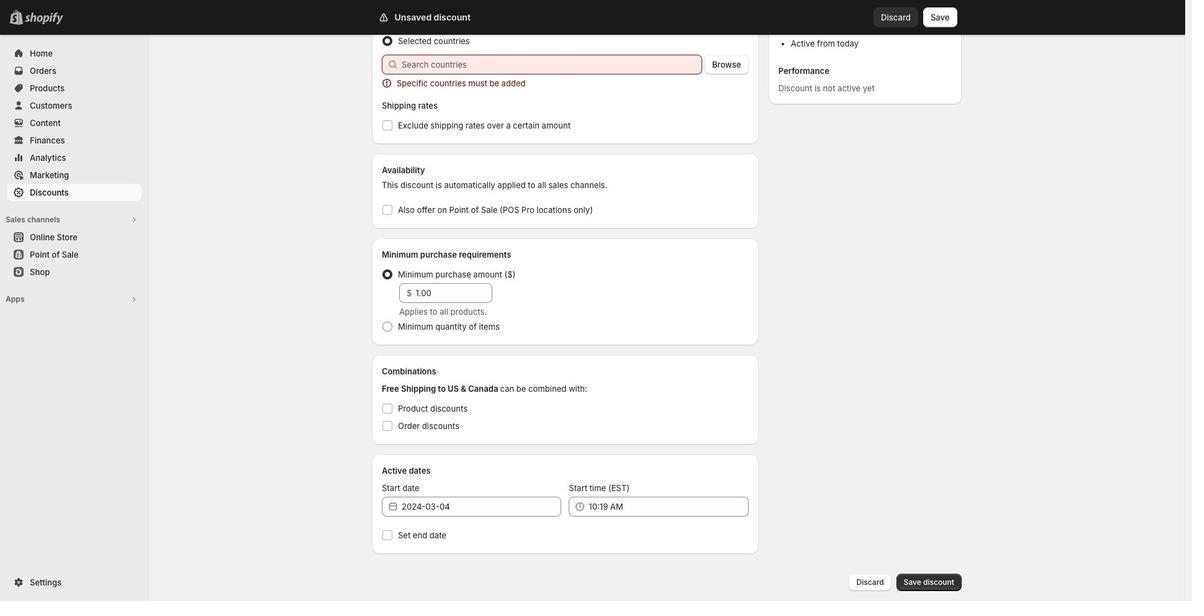 Task type: locate. For each thing, give the bounding box(es) containing it.
0.00 text field
[[416, 283, 492, 303]]



Task type: describe. For each thing, give the bounding box(es) containing it.
Enter time text field
[[589, 497, 749, 517]]

shopify image
[[25, 12, 63, 25]]

Search countries text field
[[402, 55, 702, 75]]

YYYY-MM-DD text field
[[402, 497, 561, 517]]



Task type: vqa. For each thing, say whether or not it's contained in the screenshot.
SEARCH PRODUCTS text box
no



